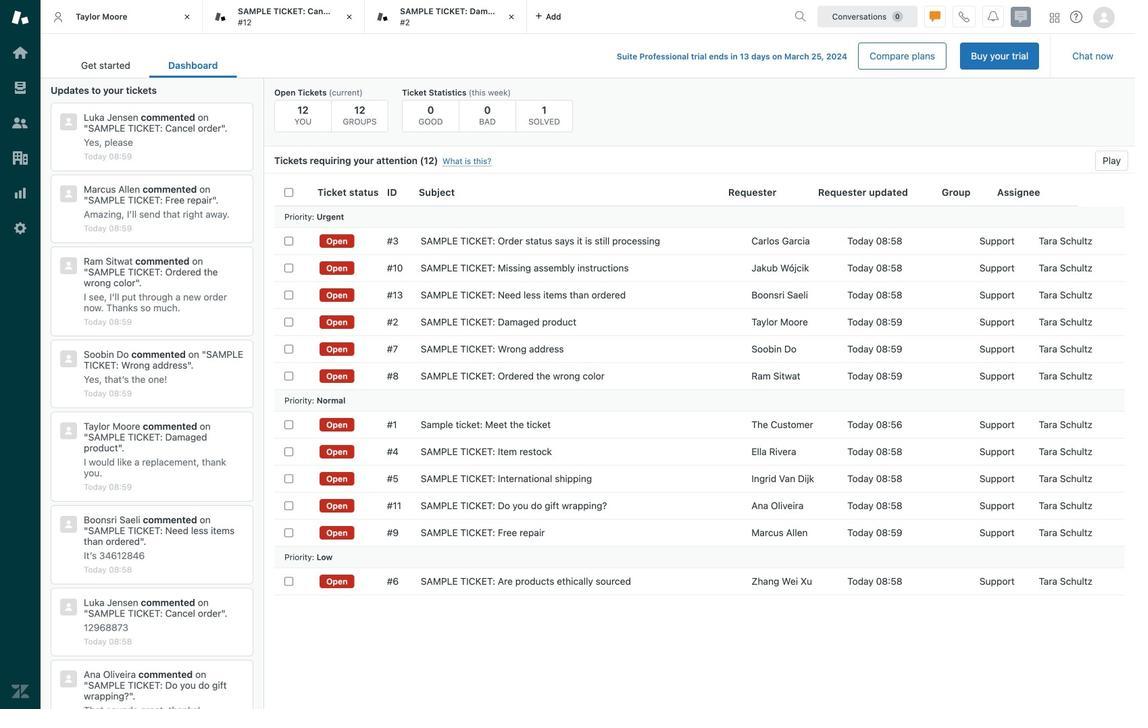 Task type: describe. For each thing, give the bounding box(es) containing it.
3 close image from the left
[[505, 10, 518, 24]]

zendesk chat image
[[1011, 7, 1031, 27]]

organizations image
[[11, 149, 29, 167]]

views image
[[11, 79, 29, 97]]

1 close image from the left
[[180, 10, 194, 24]]

zendesk products image
[[1050, 13, 1060, 23]]

2 close image from the left
[[343, 10, 356, 24]]

March 25, 2024 text field
[[784, 52, 847, 61]]

reporting image
[[11, 184, 29, 202]]

tabs tab list
[[41, 0, 789, 34]]

get started image
[[11, 44, 29, 61]]

notifications image
[[988, 11, 999, 22]]



Task type: locate. For each thing, give the bounding box(es) containing it.
0 horizontal spatial close image
[[180, 10, 194, 24]]

close image
[[180, 10, 194, 24], [343, 10, 356, 24], [505, 10, 518, 24]]

tab list
[[62, 53, 237, 78]]

main element
[[0, 0, 41, 710]]

button displays agent's chat status as away. image
[[930, 11, 941, 22]]

admin image
[[11, 220, 29, 237]]

get help image
[[1070, 11, 1083, 23]]

None checkbox
[[284, 318, 293, 327], [284, 421, 293, 429], [284, 448, 293, 456], [284, 502, 293, 511], [284, 318, 293, 327], [284, 421, 293, 429], [284, 448, 293, 456], [284, 502, 293, 511]]

grid
[[264, 179, 1135, 710]]

2 horizontal spatial close image
[[505, 10, 518, 24]]

None checkbox
[[284, 237, 293, 246], [284, 264, 293, 273], [284, 291, 293, 300], [284, 345, 293, 354], [284, 372, 293, 381], [284, 475, 293, 484], [284, 529, 293, 538], [284, 577, 293, 586], [284, 237, 293, 246], [284, 264, 293, 273], [284, 291, 293, 300], [284, 345, 293, 354], [284, 372, 293, 381], [284, 475, 293, 484], [284, 529, 293, 538], [284, 577, 293, 586]]

tab
[[41, 0, 203, 34], [203, 0, 365, 34], [365, 0, 527, 34], [62, 53, 149, 78]]

zendesk support image
[[11, 9, 29, 26]]

customers image
[[11, 114, 29, 132]]

1 horizontal spatial close image
[[343, 10, 356, 24]]

Select All Tickets checkbox
[[284, 188, 293, 197]]

zendesk image
[[11, 683, 29, 701]]



Task type: vqa. For each thing, say whether or not it's contained in the screenshot.
ninth row
no



